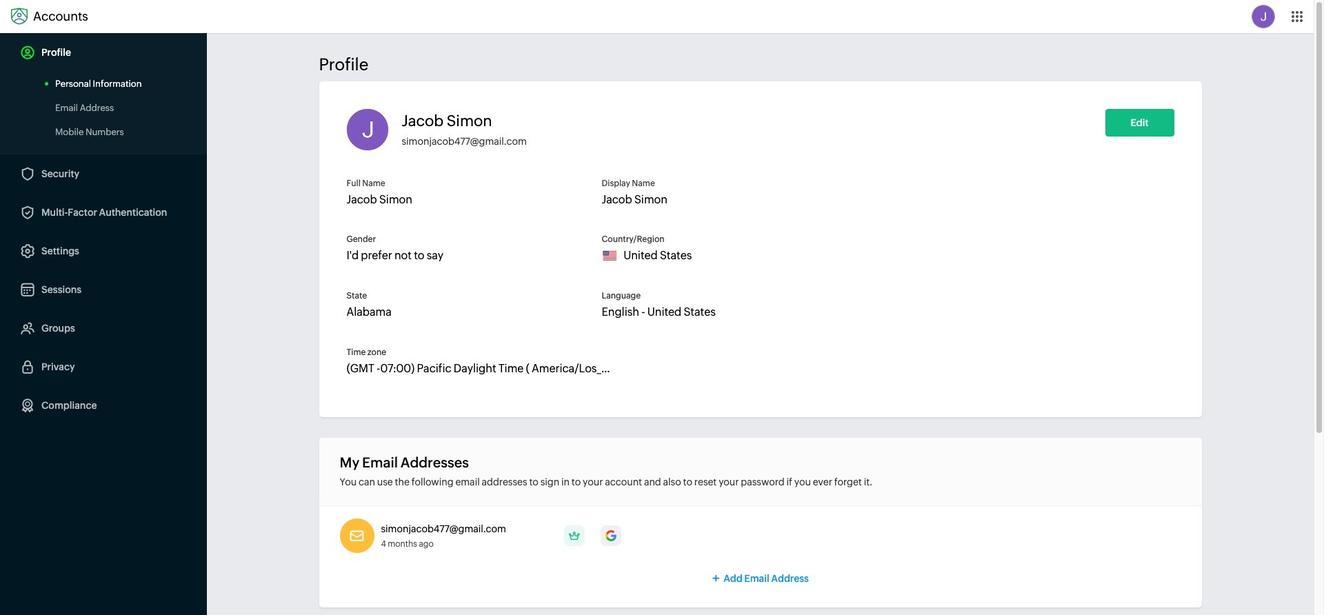 Task type: vqa. For each thing, say whether or not it's contained in the screenshot.
My to the bottom
no



Task type: describe. For each thing, give the bounding box(es) containing it.
primary image
[[564, 526, 585, 546]]



